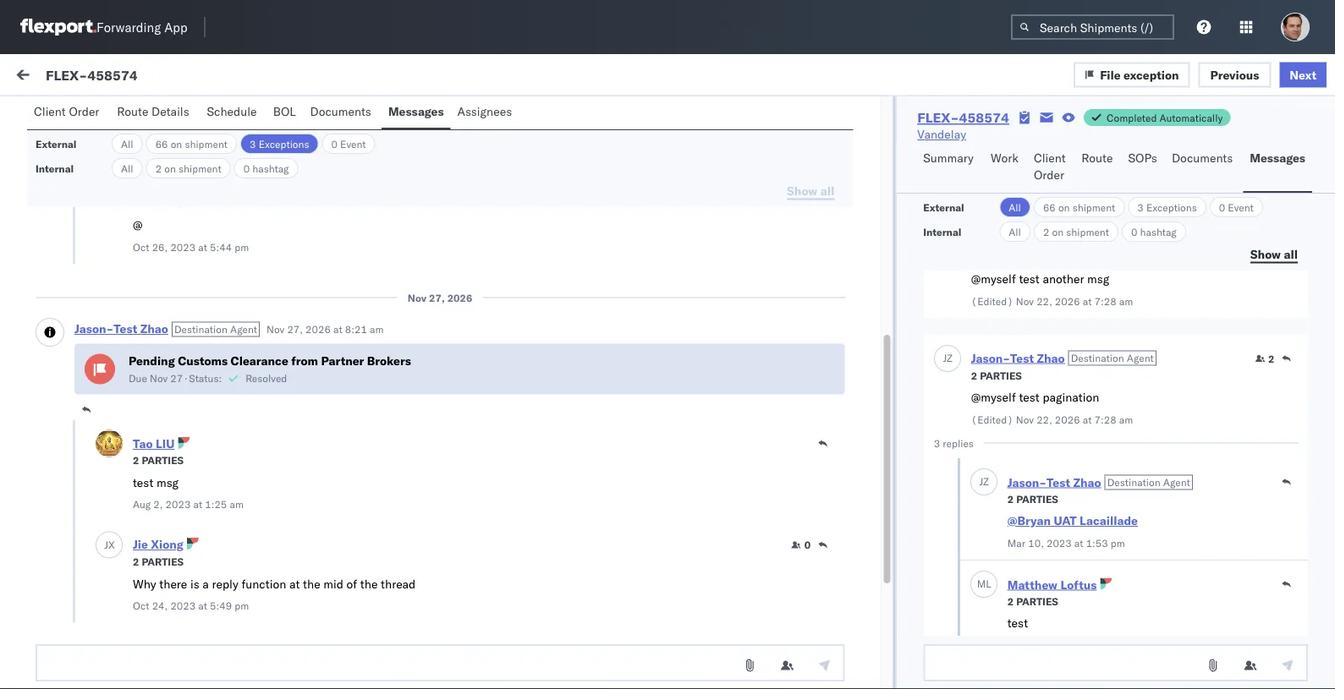 Task type: vqa. For each thing, say whether or not it's contained in the screenshot.
Upload
no



Task type: locate. For each thing, give the bounding box(es) containing it.
message
[[197, 107, 246, 122], [52, 147, 93, 160]]

0 vertical spatial route
[[117, 104, 148, 119]]

1 horizontal spatial 1
[[805, 658, 811, 671]]

2 parties for mar 10, 2023 at 1:53 pm
[[1007, 493, 1058, 506]]

1 vertical spatial client order
[[1034, 151, 1066, 182]]

5 omkar savant from the top
[[82, 505, 157, 520]]

1 edt from the top
[[581, 197, 603, 212]]

file exception
[[1100, 67, 1179, 82]]

sops
[[1129, 151, 1158, 165]]

@myself test another msg (edited)  nov 22, 2026 at 7:28 am
[[971, 272, 1133, 308]]

27
[[170, 373, 183, 386]]

unknown
[[117, 441, 170, 456]]

nov down flex- 1854269
[[1016, 295, 1034, 308]]

1 horizontal spatial client order button
[[1027, 143, 1075, 193]]

j z for (edited)  nov 22, 2026 at 7:28 am
[[943, 352, 952, 365]]

2 horizontal spatial z
[[983, 476, 989, 488]]

j z
[[943, 352, 952, 365], [979, 476, 989, 488], [105, 658, 114, 670]]

2 exception: from the top
[[54, 534, 114, 549]]

2023 inside @ oct 26, 2023 at 5:44 pm
[[170, 241, 196, 254]]

unloading
[[228, 661, 281, 676]]

external down summary button
[[924, 201, 965, 214]]

1 vertical spatial flex- 458574
[[1031, 535, 1110, 550]]

jie xiong button
[[133, 538, 184, 553]]

cargo
[[374, 96, 408, 111]]

parties up test.
[[142, 197, 184, 210]]

edt right 5:45
[[581, 645, 603, 660]]

omkar
[[133, 179, 171, 193], [82, 183, 118, 198], [82, 259, 118, 274], [82, 336, 118, 350], [82, 412, 118, 427], [82, 505, 118, 520], [82, 615, 118, 630]]

0 vertical spatial @myself
[[971, 272, 1016, 286]]

the
[[303, 577, 320, 592], [360, 577, 378, 592]]

show all button
[[1241, 242, 1308, 267]]

1 vertical spatial documents button
[[1165, 143, 1243, 193]]

1 horizontal spatial 3
[[934, 437, 940, 450]]

66 down information-
[[155, 138, 168, 150]]

0 vertical spatial -
[[364, 96, 371, 111]]

report
[[199, 289, 232, 303]]

partnership.
[[100, 585, 166, 600]]

2026 inside @myself test another msg (edited)  nov 22, 2026 at 7:28 am
[[1055, 295, 1080, 308]]

2 7:28 from the top
[[1094, 413, 1116, 426]]

0 vertical spatial internal
[[113, 107, 155, 122]]

0 horizontal spatial 1 button
[[768, 180, 787, 193]]

thread
[[381, 577, 416, 592]]

0 horizontal spatial 0 event
[[331, 138, 366, 150]]

@bryan
[[1007, 514, 1051, 529]]

26, left 5:45
[[474, 645, 493, 660]]

3 resize handle column header from the left
[[1003, 141, 1023, 690]]

parties up @myself test pagination (edited)  nov 22, 2026 at 7:28 am
[[980, 369, 1022, 382]]

1 button for destination
[[768, 180, 787, 193]]

1 vertical spatial message
[[52, 147, 93, 160]]

1 (0) from the left
[[75, 107, 97, 122]]

0 vertical spatial 2 on shipment
[[155, 162, 221, 175]]

1 exception: from the top
[[54, 441, 114, 456]]

client order for the topmost client order button
[[34, 104, 99, 119]]

0 horizontal spatial 3
[[250, 138, 256, 150]]

savant up the tao
[[121, 412, 157, 427]]

0 horizontal spatial client
[[34, 104, 66, 119]]

26, for oct 26, 2023, 7:22 pm edt
[[474, 197, 493, 212]]

savant for your
[[121, 336, 157, 350]]

route for route details
[[117, 104, 148, 119]]

this is
[[51, 568, 86, 583]]

flex- 1854269
[[1031, 273, 1118, 288]]

pm right 5:45
[[561, 645, 578, 660]]

this
[[204, 568, 224, 583]]

oct inside @ oct 26, 2023 at 5:44 pm
[[133, 241, 149, 254]]

2 horizontal spatial internal
[[924, 226, 962, 238]]

zhao left 1366815
[[1037, 351, 1065, 366]]

1 horizontal spatial 66
[[1043, 201, 1056, 214]]

exceptions down sops button
[[1147, 201, 1197, 214]]

6 omkar savant from the top
[[82, 615, 157, 630]]

1 horizontal spatial 2 on shipment
[[1043, 226, 1109, 238]]

2023, for 7:22
[[496, 197, 529, 212]]

0 horizontal spatial route
[[117, 104, 148, 119]]

2023 down uat
[[1046, 537, 1072, 550]]

message inside message list button
[[197, 107, 246, 122]]

your left morale!
[[294, 289, 318, 303]]

external down my work
[[27, 107, 72, 122]]

2 parties down jie xiong button
[[133, 556, 184, 569]]

exception: left the tao
[[54, 441, 114, 456]]

(0)
[[75, 107, 97, 122], [158, 107, 180, 122]]

work right related
[[1069, 147, 1092, 160]]

customs
[[178, 354, 228, 369], [173, 441, 223, 456]]

0 vertical spatial 2023,
[[496, 197, 529, 212]]

order for the topmost client order button
[[69, 104, 99, 119]]

0 vertical spatial work
[[48, 65, 92, 88]]

savant
[[174, 179, 213, 193], [121, 183, 157, 198], [121, 259, 157, 274], [121, 336, 157, 350], [121, 412, 157, 427], [121, 505, 157, 520], [121, 615, 157, 630]]

1 vertical spatial order
[[1034, 168, 1065, 182]]

22, down another
[[1036, 295, 1052, 308]]

5:44
[[210, 241, 232, 254]]

on down information-
[[171, 138, 182, 150]]

messages
[[388, 104, 444, 119], [1250, 151, 1306, 165]]

1 @myself from the top
[[971, 272, 1016, 286]]

msg inside test msg aug 2, 2023 at 1:25 am
[[157, 476, 179, 490]]

0 hashtag up omkar savant destination agent in the top left of the page
[[243, 162, 289, 175]]

edt
[[581, 197, 603, 212], [581, 645, 603, 660]]

at inside test msg aug 2, 2023 at 1:25 am
[[193, 499, 202, 512]]

2 parties button up @myself test pagination (edited)  nov 22, 2026 at 7:28 am
[[971, 368, 1022, 383]]

msg up the '2,'
[[157, 476, 179, 490]]

@bryan uat lacaillade button
[[1007, 514, 1138, 529]]

3 down sops button
[[1138, 201, 1144, 214]]

oct 26, 2023, 7:22 pm edt
[[452, 197, 603, 212]]

2 parties
[[133, 197, 184, 210], [971, 369, 1022, 382], [133, 455, 184, 468], [1007, 493, 1058, 506], [133, 556, 184, 569], [1007, 595, 1058, 608], [133, 675, 184, 688]]

3 down list
[[250, 138, 256, 150]]

will
[[362, 568, 380, 583]]

a right the filing
[[107, 289, 113, 303]]

omkar savant up the tao
[[82, 412, 157, 427]]

4 omkar savant from the top
[[82, 412, 157, 427]]

flex- 458574 down loftus
[[1031, 645, 1110, 660]]

2 parties button for mar 10, 2023 at 1:53 pm
[[1007, 491, 1058, 506]]

2 @myself from the top
[[971, 390, 1016, 405]]

am inside @myself test another msg (edited)  nov 22, 2026 at 7:28 am
[[1119, 295, 1133, 308]]

clearance
[[231, 354, 288, 369]]

0 vertical spatial your
[[294, 289, 318, 303]]

shipment
[[185, 138, 228, 150], [179, 162, 221, 175], [1073, 201, 1116, 214], [1067, 226, 1109, 238]]

2 parties down tao liu button
[[133, 455, 184, 468]]

66 on shipment down only
[[155, 138, 228, 150]]

0 vertical spatial event
[[340, 138, 366, 150]]

omkar for are
[[82, 615, 118, 630]]

details
[[152, 104, 189, 119]]

next button
[[1280, 62, 1327, 87]]

0 vertical spatial 27,
[[429, 292, 445, 305]]

2023 right '24,'
[[170, 600, 196, 613]]

2 omkar savant from the top
[[82, 259, 157, 274]]

22, inside @myself test pagination (edited)  nov 22, 2026 at 7:28 am
[[1036, 413, 1052, 426]]

client for the topmost client order button
[[34, 104, 66, 119]]

internal inside button
[[113, 107, 155, 122]]

0 horizontal spatial client order button
[[27, 96, 110, 129]]

j z for mar 10, 2023 at 1:53 pm
[[979, 476, 989, 488]]

pm for 7:22
[[561, 197, 578, 212]]

terminal
[[311, 96, 361, 111]]

(edited) inside @myself test pagination (edited)  nov 22, 2026 at 7:28 am
[[971, 413, 1013, 426]]

0 horizontal spatial exceptions
[[259, 138, 309, 150]]

file
[[1100, 67, 1121, 82]]

1 vertical spatial 1 button
[[791, 658, 811, 671]]

2 edt from the top
[[581, 645, 603, 660]]

at down '1854269' on the top of the page
[[1083, 295, 1092, 308]]

savant for test.
[[121, 183, 157, 198]]

2 (0) from the left
[[158, 107, 180, 122]]

omkar savant up the floats
[[82, 336, 157, 350]]

client order right the "work" button
[[1034, 151, 1066, 182]]

@myself inside @myself test pagination (edited)  nov 22, 2026 at 7:28 am
[[971, 390, 1016, 405]]

exceptions
[[259, 138, 309, 150], [1147, 201, 1197, 214]]

matthew
[[1007, 578, 1057, 592]]

0 event up show
[[1219, 201, 1254, 214]]

test inside @myself test another msg (edited)  nov 22, 2026 at 7:28 am
[[1019, 272, 1040, 286]]

0 horizontal spatial documents
[[310, 104, 371, 119]]

savant up @
[[121, 183, 157, 198]]

1 omkar savant from the top
[[82, 183, 157, 198]]

information-
[[129, 115, 188, 128]]

1 vertical spatial client
[[1034, 151, 1066, 165]]

0 vertical spatial exception:
[[54, 441, 114, 456]]

m
[[977, 578, 986, 591]]

2 parties down you
[[133, 675, 184, 688]]

0 horizontal spatial order
[[69, 104, 99, 119]]

2 vertical spatial pm
[[235, 600, 249, 613]]

0 horizontal spatial 2 on shipment
[[155, 162, 221, 175]]

0 event
[[331, 138, 366, 150], [1219, 201, 1254, 214]]

documents
[[310, 104, 371, 119], [1172, 151, 1233, 165]]

omkar savant for unknown
[[82, 412, 157, 427]]

2 vertical spatial j z
[[105, 658, 114, 670]]

exceptions down bol button
[[259, 138, 309, 150]]

1 vertical spatial documents
[[1172, 151, 1233, 165]]

brokers
[[367, 354, 411, 369]]

at up 2271801
[[1083, 413, 1092, 426]]

66
[[155, 138, 168, 150], [1043, 201, 1056, 214]]

2 22, from the top
[[1036, 413, 1052, 426]]

omkar for messaging
[[82, 183, 118, 198]]

flex- 458574 down @bryan uat lacaillade button
[[1031, 535, 1110, 550]]

2 (edited) from the top
[[971, 413, 1013, 426]]

0 horizontal spatial flex-458574
[[46, 66, 138, 83]]

0 vertical spatial messages
[[388, 104, 444, 119]]

0 vertical spatial edt
[[581, 197, 603, 212]]

j x
[[104, 539, 115, 552]]

2 2023, from the top
[[496, 645, 529, 660]]

2023 down test.
[[170, 241, 196, 254]]

2 inside button
[[1268, 352, 1275, 365]]

1 horizontal spatial work
[[1069, 147, 1092, 160]]

edt for oct 26, 2023, 5:45 pm edt
[[581, 645, 603, 660]]

2023, left 7:22
[[496, 197, 529, 212]]

omkar for unknown
[[82, 412, 118, 427]]

27, for nov 27, 2026 at 8:21 am
[[287, 324, 303, 336]]

2 pm from the top
[[561, 645, 578, 660]]

pm right 5:44
[[235, 241, 249, 254]]

order down my work
[[69, 104, 99, 119]]

2 parties for aug 2, 2023 at 1:25 am
[[133, 455, 184, 468]]

0 inside button
[[805, 540, 811, 552]]

work left related
[[991, 151, 1019, 165]]

0 horizontal spatial z
[[109, 658, 114, 670]]

1 vertical spatial 2023,
[[496, 645, 529, 660]]

None text field
[[924, 645, 1308, 682]]

only
[[188, 115, 207, 128]]

2 parties button up @bryan at bottom
[[1007, 491, 1058, 506]]

client order for client order button to the bottom
[[1034, 151, 1066, 182]]

0 vertical spatial hashtag
[[252, 162, 289, 175]]

1 horizontal spatial msg
[[1087, 272, 1109, 286]]

1 vertical spatial 22,
[[1036, 413, 1052, 426]]

client right the "work" button
[[1034, 151, 1066, 165]]

item/shipment
[[1094, 147, 1164, 160]]

1 horizontal spatial internal
[[113, 107, 155, 122]]

omkar savant for are
[[82, 615, 157, 630]]

1 vertical spatial work
[[1069, 147, 1092, 160]]

1 horizontal spatial route
[[1082, 151, 1113, 165]]

omkar up the floats
[[82, 336, 118, 350]]

client order button left the item/shipment
[[1027, 143, 1075, 193]]

resize handle column header
[[424, 141, 444, 690], [713, 141, 734, 690], [1003, 141, 1023, 690], [1292, 141, 1313, 690]]

a inside why there is a reply function at the mid of the thread oct 24, 2023 at 5:49 pm
[[203, 577, 209, 592]]

test.
[[148, 212, 172, 227]]

1 vertical spatial 66
[[1043, 201, 1056, 214]]

1 (edited) from the top
[[971, 295, 1013, 308]]

jason-test zhao destination agent
[[74, 322, 257, 337], [971, 351, 1154, 366], [1007, 475, 1190, 490], [133, 656, 316, 671]]

0 event down terminal
[[331, 138, 366, 150]]

2023 inside test msg aug 2, 2023 at 1:25 am
[[166, 499, 191, 512]]

- for oct 26, 2023, 7:22 pm edt
[[741, 197, 749, 212]]

1 vertical spatial messages
[[1250, 151, 1306, 165]]

test
[[1019, 272, 1040, 286], [1019, 390, 1040, 405], [133, 476, 153, 490], [1007, 616, 1028, 631]]

parties for aug 2, 2023 at 1:25 am
[[142, 455, 184, 468]]

1 resize handle column header from the left
[[424, 141, 444, 690]]

matthew loftus
[[1007, 578, 1097, 592]]

0 hashtag
[[243, 162, 289, 175], [1131, 226, 1177, 238]]

am
[[57, 289, 74, 303], [1119, 295, 1133, 308], [370, 324, 384, 336], [1119, 413, 1133, 426], [230, 499, 244, 512]]

(0) for internal (0)
[[158, 107, 180, 122]]

1 7:28 from the top
[[1094, 295, 1116, 308]]

0 vertical spatial 66 on shipment
[[155, 138, 228, 150]]

we
[[51, 644, 68, 659]]

parties down jie xiong button
[[142, 556, 184, 569]]

1 the from the left
[[303, 577, 320, 592]]

flex- 458574 for oct 26, 2023, 7:22 pm edt
[[1031, 197, 1110, 212]]

3
[[250, 138, 256, 150], [1138, 201, 1144, 214], [934, 437, 940, 450]]

pm right 1:53
[[1111, 537, 1125, 550]]

at left 1:53
[[1074, 537, 1083, 550]]

1 vertical spatial a
[[203, 577, 209, 592]]

sops button
[[1122, 143, 1165, 193]]

1 horizontal spatial client order
[[1034, 151, 1066, 182]]

shipment up '1854269' on the top of the page
[[1067, 226, 1109, 238]]

2023,
[[496, 197, 529, 212], [496, 645, 529, 660]]

1 vertical spatial -
[[741, 197, 749, 212]]

1 horizontal spatial 66 on shipment
[[1043, 201, 1116, 214]]

pending
[[129, 354, 175, 369]]

create
[[384, 568, 417, 583]]

omkar savant up 'notifying'
[[82, 615, 157, 630]]

test left another
[[1019, 272, 1040, 286]]

your left 27 at the left bottom of page
[[138, 365, 161, 380]]

@myself for another
[[971, 272, 1016, 286]]

j for oct 24, 2023 at 5:49 pm
[[104, 539, 108, 552]]

22, down pagination
[[1036, 413, 1052, 426]]

2 on shipment up omkar savant button on the left top of the page
[[155, 162, 221, 175]]

resolved
[[246, 373, 287, 386]]

next
[[1290, 67, 1317, 82]]

(edited) inside @myself test another msg (edited)  nov 22, 2026 at 7:28 am
[[971, 295, 1013, 308]]

(0) inside button
[[75, 107, 97, 122]]

0 vertical spatial external
[[27, 107, 72, 122]]

boat!
[[164, 365, 192, 380]]

exception:
[[54, 441, 114, 456], [54, 534, 114, 549]]

2023 inside why there is a reply function at the mid of the thread oct 24, 2023 at 5:49 pm
[[170, 600, 196, 613]]

66 down related
[[1043, 201, 1056, 214]]

1 vertical spatial pm
[[561, 645, 578, 660]]

deal and with this contract established, we will create lucrative partnership.
[[51, 568, 417, 600]]

2 vertical spatial your
[[188, 644, 211, 659]]

458574
[[87, 66, 138, 83], [959, 109, 1010, 126], [1066, 197, 1110, 212], [1066, 535, 1110, 550], [1066, 645, 1110, 660]]

at left 5:44
[[198, 241, 207, 254]]

1 vertical spatial 3 exceptions
[[1138, 201, 1197, 214]]

test msg aug 2, 2023 at 1:25 am
[[133, 476, 244, 512]]

omkar savant for messaging
[[82, 183, 157, 198]]

2 horizontal spatial 3
[[1138, 201, 1144, 214]]

1 vertical spatial external
[[36, 138, 77, 150]]

1 pm from the top
[[561, 197, 578, 212]]

2 parties up test.
[[133, 197, 184, 210]]

3 flex- 458574 from the top
[[1031, 645, 1110, 660]]

0 vertical spatial j z
[[943, 352, 952, 365]]

1 horizontal spatial 27,
[[429, 292, 445, 305]]

oct down @
[[133, 241, 149, 254]]

zhao right occurs
[[199, 656, 227, 671]]

event down terminal
[[340, 138, 366, 150]]

7:28 inside @myself test pagination (edited)  nov 22, 2026 at 7:28 am
[[1094, 413, 1116, 426]]

msg right another
[[1087, 272, 1109, 286]]

work
[[48, 65, 92, 88], [1069, 147, 1092, 160]]

exception: for exception: warehouse devan
[[54, 534, 114, 549]]

0 horizontal spatial messages
[[388, 104, 444, 119]]

automatically
[[1160, 111, 1223, 124]]

on
[[171, 138, 182, 150], [164, 162, 176, 175], [1059, 201, 1070, 214], [1052, 226, 1064, 238]]

1 horizontal spatial order
[[1034, 168, 1065, 182]]

hashtag
[[252, 162, 289, 175], [1140, 226, 1177, 238]]

0 vertical spatial (edited)
[[971, 295, 1013, 308]]

0 vertical spatial 22,
[[1036, 295, 1052, 308]]

2 parties button for aug 2, 2023 at 1:25 am
[[133, 453, 184, 468]]

order down related
[[1034, 168, 1065, 182]]

1 horizontal spatial documents button
[[1165, 143, 1243, 193]]

work for related
[[1069, 147, 1092, 160]]

schedule inside the (air recovery) schedule delay: terminal - cargo availability delay information-only
[[219, 96, 271, 111]]

omkar savant up "exception: warehouse devan"
[[82, 505, 157, 520]]

vandelay link
[[918, 126, 967, 143]]

due nov 27
[[129, 373, 183, 386]]

test inside @myself test pagination (edited)  nov 22, 2026 at 7:28 am
[[1019, 390, 1040, 405]]

1 vertical spatial your
[[138, 365, 161, 380]]

2 vertical spatial 26,
[[474, 645, 493, 660]]

0 vertical spatial 26,
[[474, 197, 493, 212]]

exception
[[1124, 67, 1179, 82]]

parties for oct 24, 2023 at 5:49 pm
[[142, 556, 184, 569]]

your
[[294, 289, 318, 303], [138, 365, 161, 380], [188, 644, 211, 659]]

None text field
[[36, 645, 845, 682]]

(0) inside button
[[158, 107, 180, 122]]

flexport. image
[[20, 19, 96, 36]]

omkar for am
[[82, 259, 118, 274]]

0 horizontal spatial message
[[52, 147, 93, 160]]

3 exceptions down bol button
[[250, 138, 309, 150]]

0 vertical spatial documents button
[[303, 96, 382, 129]]

omkar savant destination agent
[[133, 179, 302, 193]]

3 omkar savant from the top
[[82, 336, 157, 350]]

1 horizontal spatial your
[[188, 644, 211, 659]]

event up show
[[1228, 201, 1254, 214]]

msg
[[1087, 272, 1109, 286], [157, 476, 179, 490]]

parties for (edited)  nov 22, 2026 at 7:28 am
[[980, 369, 1022, 382]]

pm right "5:49"
[[235, 600, 249, 613]]

delayed.
[[51, 661, 96, 676]]

a for reply
[[203, 577, 209, 592]]

66 on shipment down route button
[[1043, 201, 1116, 214]]

2 on shipment up flex- 1854269
[[1043, 226, 1109, 238]]

0 vertical spatial z
[[947, 352, 952, 365]]

0 vertical spatial msg
[[1087, 272, 1109, 286]]

established,
[[275, 568, 341, 583]]

flex- 458574 for oct 26, 2023, 5:45 pm edt
[[1031, 645, 1110, 660]]

omkar savant up the filing
[[82, 259, 157, 274]]

your up when
[[188, 644, 211, 659]]

1854269
[[1066, 273, 1118, 288]]

1 horizontal spatial messages
[[1250, 151, 1306, 165]]

omkar for floats
[[82, 336, 118, 350]]

parties for oct 26, 2023 at 5:44 pm
[[142, 197, 184, 210]]

omkar up the filing
[[82, 259, 118, 274]]

aug
[[133, 499, 151, 512]]

1 22, from the top
[[1036, 295, 1052, 308]]

0 vertical spatial message
[[197, 107, 246, 122]]

1 flex- 458574 from the top
[[1031, 197, 1110, 212]]

nov inside @myself test another msg (edited)  nov 22, 2026 at 7:28 am
[[1016, 295, 1034, 308]]

2 parties button down tao liu button
[[133, 453, 184, 468]]

oct down partnership.
[[133, 600, 149, 613]]

messages for the topmost messages button
[[388, 104, 444, 119]]

1 horizontal spatial message
[[197, 107, 246, 122]]

26, down test.
[[152, 241, 168, 254]]

1 2023, from the top
[[496, 197, 529, 212]]

l
[[986, 578, 991, 591]]

2026 inside @myself test pagination (edited)  nov 22, 2026 at 7:28 am
[[1055, 413, 1080, 426]]

at left 1:25
[[193, 499, 202, 512]]

26, for oct 26, 2023, 5:45 pm edt
[[474, 645, 493, 660]]

partner
[[321, 354, 364, 369]]

@myself inside @myself test another msg (edited)  nov 22, 2026 at 7:28 am
[[971, 272, 1016, 286]]

0 hashtag down sops button
[[1131, 226, 1177, 238]]

2 vertical spatial internal
[[924, 226, 962, 238]]

1 vertical spatial route
[[1082, 151, 1113, 165]]

the left mid
[[303, 577, 320, 592]]

test up aug
[[133, 476, 153, 490]]

5:45
[[532, 645, 558, 660]]

why there is a reply function at the mid of the thread oct 24, 2023 at 5:49 pm
[[133, 577, 416, 613]]

work up external (0)
[[48, 65, 92, 88]]

zhao up the @bryan uat lacaillade
[[1073, 475, 1101, 490]]

we are notifying you that your shipment, k & k, devan has been delayed.
[[51, 644, 391, 676]]

floats
[[105, 365, 135, 380]]

1 vertical spatial (edited)
[[971, 413, 1013, 426]]

customs up the status:
[[178, 354, 228, 369]]

1 horizontal spatial exceptions
[[1147, 201, 1197, 214]]

0 horizontal spatial work
[[48, 65, 92, 88]]

pm inside why there is a reply function at the mid of the thread oct 24, 2023 at 5:49 pm
[[235, 600, 249, 613]]

omkar savant for am
[[82, 259, 157, 274]]

2023, left 5:45
[[496, 645, 529, 660]]

3 left 'replies' on the right bottom of page
[[934, 437, 940, 450]]

1:53
[[1086, 537, 1108, 550]]



Task type: describe. For each thing, give the bounding box(es) containing it.
2 parties button for (edited)  nov 22, 2026 at 7:28 am
[[971, 368, 1022, 383]]

loftus
[[1060, 578, 1097, 592]]

i am filing a commendation report to improve your morale!
[[51, 289, 361, 303]]

shipment up omkar savant destination agent in the top left of the page
[[179, 162, 221, 175]]

savant for customs
[[121, 412, 157, 427]]

agent inside omkar savant destination agent
[[275, 180, 302, 192]]

nov inside @myself test pagination (edited)  nov 22, 2026 at 7:28 am
[[1016, 413, 1034, 426]]

j for (edited)  nov 22, 2026 at 7:28 am
[[943, 352, 947, 365]]

1 vertical spatial event
[[1228, 201, 1254, 214]]

your inside we are notifying you that your shipment, k & k, devan has been delayed.
[[188, 644, 211, 659]]

shipment down route button
[[1073, 201, 1116, 214]]

omkar up test.
[[133, 179, 171, 193]]

am inside test msg aug 2, 2023 at 1:25 am
[[230, 499, 244, 512]]

shipment down only
[[185, 138, 228, 150]]

replies
[[943, 437, 974, 450]]

savant for filing
[[121, 259, 157, 274]]

458574 up vandelay
[[959, 109, 1010, 126]]

flex- up pagination
[[1031, 349, 1066, 364]]

oct 26, 2023, 5:45 pm edt
[[452, 645, 603, 660]]

2 the from the left
[[360, 577, 378, 592]]

nov up pending customs clearance from partner brokers
[[267, 324, 285, 336]]

pm for 5:45
[[561, 645, 578, 660]]

2 vertical spatial z
[[109, 658, 114, 670]]

parties down matthew
[[1016, 595, 1058, 608]]

0 horizontal spatial j z
[[105, 658, 114, 670]]

related
[[1032, 147, 1067, 160]]

is inside why there is a reply function at the mid of the thread oct 24, 2023 at 5:49 pm
[[190, 577, 199, 592]]

assignees button
[[451, 96, 522, 129]]

forwarding app
[[96, 19, 188, 35]]

2 parties for (edited)  nov 22, 2026 at 7:28 am
[[971, 369, 1022, 382]]

test up @myself test pagination (edited)  nov 22, 2026 at 7:28 am
[[1010, 351, 1034, 366]]

vandelay
[[918, 127, 967, 142]]

458574 up (air
[[87, 66, 138, 83]]

flex-458574 link
[[918, 109, 1010, 126]]

j for mar 10, 2023 at 1:53 pm
[[979, 476, 983, 488]]

been
[[365, 644, 391, 659]]

0 vertical spatial 66
[[155, 138, 168, 150]]

uat
[[1054, 514, 1077, 529]]

1 horizontal spatial 0 hashtag
[[1131, 226, 1177, 238]]

- for oct 26, 2023, 5:45 pm edt
[[741, 645, 749, 660]]

10,
[[1028, 537, 1044, 550]]

due
[[129, 373, 147, 386]]

1 vertical spatial messages button
[[1243, 143, 1313, 193]]

oct left 5:45
[[452, 645, 471, 660]]

message for message list
[[197, 107, 246, 122]]

(air recovery) schedule delay: terminal - cargo availability delay information-only
[[129, 96, 510, 128]]

2 flex- 458574 from the top
[[1031, 535, 1110, 550]]

at right function
[[289, 577, 300, 592]]

0 vertical spatial 3
[[250, 138, 256, 150]]

2 resize handle column header from the left
[[713, 141, 734, 690]]

0 horizontal spatial internal
[[36, 162, 74, 175]]

22, inside @myself test another msg (edited)  nov 22, 2026 at 7:28 am
[[1036, 295, 1052, 308]]

k
[[271, 644, 279, 659]]

Search Shipments (/) text field
[[1011, 14, 1175, 40]]

xiong
[[151, 538, 184, 553]]

&
[[282, 644, 290, 659]]

2 vertical spatial external
[[924, 201, 965, 214]]

a for commendation
[[107, 289, 113, 303]]

at inside @myself test pagination (edited)  nov 22, 2026 at 7:28 am
[[1083, 413, 1092, 426]]

bol
[[273, 104, 296, 119]]

(0) for external (0)
[[75, 107, 97, 122]]

8:21
[[345, 324, 367, 336]]

omkar up j x on the left of the page
[[82, 505, 118, 520]]

0 horizontal spatial 1
[[781, 180, 787, 193]]

matthew loftus button
[[1007, 578, 1097, 592]]

flex- down matthew loftus
[[1031, 645, 1066, 660]]

1 horizontal spatial documents
[[1172, 151, 1233, 165]]

edt for oct 26, 2023, 7:22 pm edt
[[581, 197, 603, 212]]

message for message
[[52, 147, 93, 160]]

z for mar 10, 2023 at 1:53 pm
[[983, 476, 989, 488]]

destination inside omkar savant destination agent
[[219, 180, 272, 192]]

1366815
[[1066, 349, 1118, 364]]

(air
[[129, 96, 153, 111]]

1 vertical spatial 1
[[805, 658, 811, 671]]

@myself test pagination (edited)  nov 22, 2026 at 7:28 am
[[971, 390, 1133, 426]]

at inside @ oct 26, 2023 at 5:44 pm
[[198, 241, 207, 254]]

458574 down route button
[[1066, 197, 1110, 212]]

0 vertical spatial messages button
[[382, 96, 451, 129]]

flex- down @myself test pagination (edited)  nov 22, 2026 at 7:28 am
[[1031, 434, 1066, 449]]

import work
[[126, 69, 192, 84]]

1 vertical spatial customs
[[173, 441, 223, 456]]

2023, for 5:45
[[496, 645, 529, 660]]

2 parties down matthew
[[1007, 595, 1058, 608]]

show
[[1251, 247, 1281, 262]]

nov 27, 2026
[[408, 292, 473, 305]]

0 horizontal spatial is
[[77, 568, 86, 583]]

am inside @myself test pagination (edited)  nov 22, 2026 at 7:28 am
[[1119, 413, 1133, 426]]

route button
[[1075, 143, 1122, 193]]

with
[[178, 568, 201, 583]]

to
[[235, 289, 246, 303]]

shipment,
[[214, 644, 268, 659]]

at left "5:49"
[[198, 600, 207, 613]]

msg inside @myself test another msg (edited)  nov 22, 2026 at 7:28 am
[[1087, 272, 1109, 286]]

savant up @ oct 26, 2023 at 5:44 pm
[[174, 179, 213, 193]]

on down related
[[1059, 201, 1070, 214]]

pm inside @ oct 26, 2023 at 5:44 pm
[[235, 241, 249, 254]]

2 parties button down you
[[133, 673, 184, 688]]

parties down that on the left of page
[[142, 675, 184, 688]]

at left 8:21
[[333, 324, 342, 336]]

0 vertical spatial 0 hashtag
[[243, 162, 289, 175]]

0 horizontal spatial event
[[340, 138, 366, 150]]

nov up brokers on the bottom left of page
[[408, 292, 427, 305]]

forwarding app link
[[20, 19, 188, 36]]

1 button for zhao
[[791, 658, 811, 671]]

savant up "exception: warehouse devan"
[[121, 505, 157, 520]]

@
[[133, 218, 143, 233]]

1 vertical spatial 2 on shipment
[[1043, 226, 1109, 238]]

external (0) button
[[20, 100, 107, 133]]

work for my
[[48, 65, 92, 88]]

waka!
[[228, 365, 262, 380]]

0 vertical spatial work
[[164, 69, 192, 84]]

test up uat
[[1046, 475, 1070, 490]]

bol button
[[266, 96, 303, 129]]

omkar savant for floats
[[82, 336, 157, 350]]

availability
[[411, 96, 475, 111]]

at inside @myself test another msg (edited)  nov 22, 2026 at 7:28 am
[[1083, 295, 1092, 308]]

work button
[[984, 143, 1027, 193]]

oct inside why there is a reply function at the mid of the thread oct 24, 2023 at 5:49 pm
[[133, 600, 149, 613]]

2 parties button for oct 26, 2023 at 5:44 pm
[[133, 196, 184, 210]]

2271801
[[1066, 434, 1118, 449]]

devan
[[307, 644, 339, 659]]

i
[[51, 289, 54, 303]]

on up another
[[1052, 226, 1064, 238]]

2 parties button for oct 24, 2023 at 5:49 pm
[[133, 555, 184, 570]]

- inside the (air recovery) schedule delay: terminal - cargo availability delay information-only
[[364, 96, 371, 111]]

jie xiong
[[133, 538, 184, 553]]

@myself for pagination
[[971, 390, 1016, 405]]

zhao up pending
[[140, 322, 168, 337]]

flex- up vandelay
[[918, 109, 959, 126]]

2 vertical spatial 3
[[934, 437, 940, 450]]

5:49
[[210, 600, 232, 613]]

my
[[17, 65, 44, 88]]

occurs
[[157, 661, 193, 676]]

oct left 7:22
[[452, 197, 471, 212]]

7:28 inside @myself test another msg (edited)  nov 22, 2026 at 7:28 am
[[1094, 295, 1116, 308]]

1 vertical spatial client order button
[[1027, 143, 1075, 193]]

often
[[125, 661, 154, 676]]

parties for mar 10, 2023 at 1:53 pm
[[1016, 493, 1058, 506]]

flex- down related
[[1031, 197, 1066, 212]]

has
[[343, 644, 362, 659]]

show all
[[1251, 247, 1298, 262]]

27, for nov 27, 2026
[[429, 292, 445, 305]]

0 vertical spatial exceptions
[[259, 138, 309, 150]]

deal
[[129, 568, 152, 583]]

notifying
[[91, 644, 138, 659]]

mar
[[1007, 537, 1025, 550]]

2 parties for oct 26, 2023 at 5:44 pm
[[133, 197, 184, 210]]

contract
[[227, 568, 272, 583]]

1 vertical spatial 0 event
[[1219, 201, 1254, 214]]

on up omkar savant button on the left top of the page
[[164, 162, 176, 175]]

external inside button
[[27, 107, 72, 122]]

0 horizontal spatial 3 exceptions
[[250, 138, 309, 150]]

reply
[[212, 577, 238, 592]]

1 horizontal spatial 3 exceptions
[[1138, 201, 1197, 214]]

mar 10, 2023 at 1:53 pm
[[1007, 537, 1125, 550]]

all
[[1284, 247, 1298, 262]]

tao
[[133, 437, 153, 452]]

1 vertical spatial pm
[[1111, 537, 1125, 550]]

client for client order button to the bottom
[[1034, 151, 1066, 165]]

nov left 27 at the left bottom of page
[[150, 373, 168, 386]]

morale!
[[321, 289, 361, 303]]

z for (edited)  nov 22, 2026 at 7:28 am
[[947, 352, 952, 365]]

2 parties for oct 24, 2023 at 5:49 pm
[[133, 556, 184, 569]]

and
[[155, 568, 175, 583]]

1 vertical spatial 66 on shipment
[[1043, 201, 1116, 214]]

1 vertical spatial 3
[[1138, 201, 1144, 214]]

schedule inside button
[[207, 104, 257, 119]]

flex- down uat
[[1031, 535, 1066, 550]]

26, inside @ oct 26, 2023 at 5:44 pm
[[152, 241, 168, 254]]

order for client order button to the bottom
[[1034, 168, 1065, 182]]

import work button
[[119, 54, 199, 100]]

2 horizontal spatial your
[[294, 289, 318, 303]]

internal (0)
[[113, 107, 180, 122]]

flex- up "flex- 1366815"
[[1031, 273, 1066, 288]]

schedule button
[[200, 96, 266, 129]]

pagination
[[1043, 390, 1099, 405]]

when
[[196, 661, 224, 676]]

458574 down @bryan uat lacaillade button
[[1066, 535, 1110, 550]]

0 vertical spatial documents
[[310, 104, 371, 119]]

1 horizontal spatial work
[[991, 151, 1019, 165]]

exception: for exception: unknown customs
[[54, 441, 114, 456]]

test down matthew
[[1007, 616, 1028, 631]]

0 vertical spatial customs
[[178, 354, 228, 369]]

whatever floats your boat! waka waka!
[[51, 365, 262, 380]]

takes
[[316, 661, 345, 676]]

this
[[51, 568, 74, 583]]

route for route
[[1082, 151, 1113, 165]]

savant for notifying
[[121, 615, 157, 630]]

flex- right 'my'
[[46, 66, 87, 83]]

test right you
[[172, 656, 196, 671]]

4 resize handle column header from the left
[[1292, 141, 1313, 690]]

external (0)
[[27, 107, 97, 122]]

completed automatically
[[1107, 111, 1223, 124]]

messages for bottom messages button
[[1250, 151, 1306, 165]]

test up pending
[[114, 322, 137, 337]]

test inside test msg aug 2, 2023 at 1:25 am
[[133, 476, 153, 490]]

forwarding
[[96, 19, 161, 35]]

2 parties button down matthew
[[1007, 594, 1058, 609]]

flex- 2271801
[[1031, 434, 1118, 449]]

1 horizontal spatial flex-458574
[[918, 109, 1010, 126]]

0 vertical spatial client order button
[[27, 96, 110, 129]]

0 horizontal spatial your
[[138, 365, 161, 380]]

458574 down loftus
[[1066, 645, 1110, 660]]

summary
[[924, 151, 974, 165]]

omkar savant button
[[133, 179, 213, 193]]

1 horizontal spatial hashtag
[[1140, 226, 1177, 238]]



